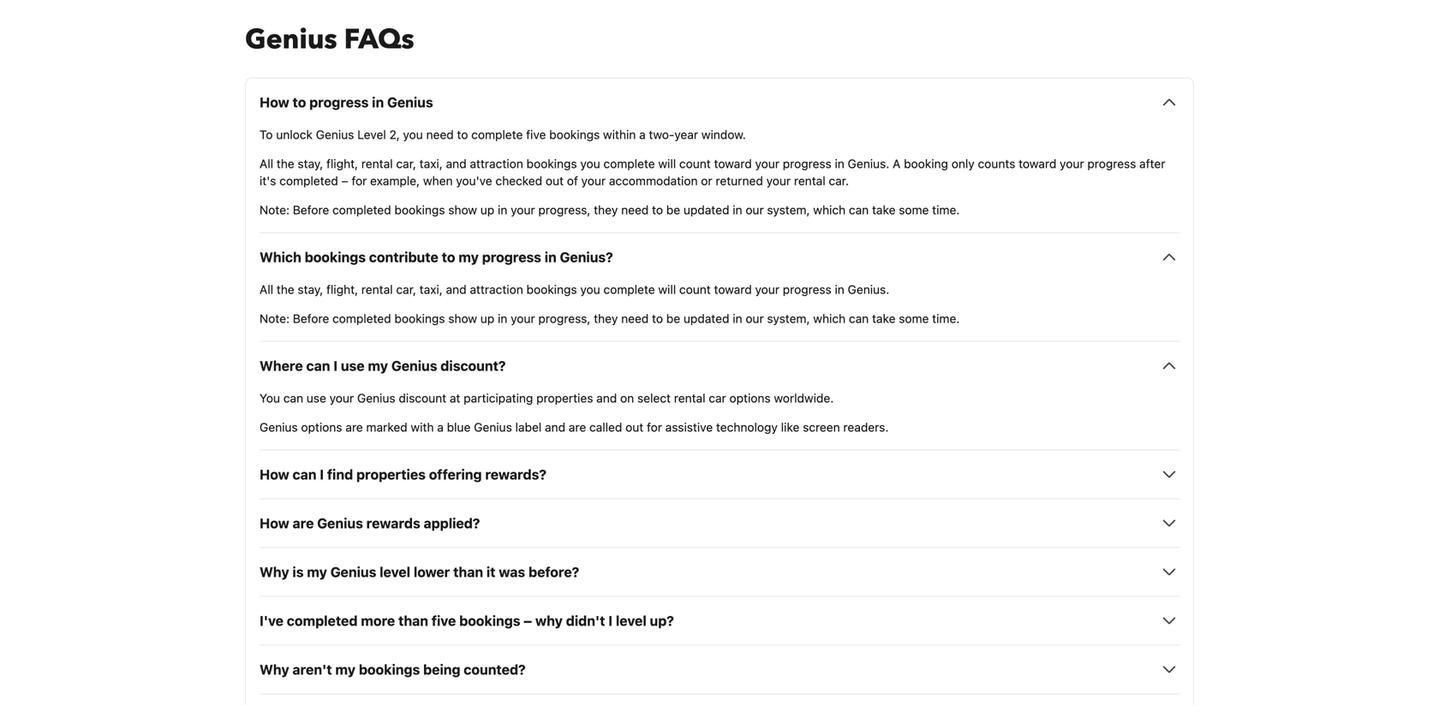 Task type: vqa. For each thing, say whether or not it's contained in the screenshot.
machine associated with Coffee machine
no



Task type: describe. For each thing, give the bounding box(es) containing it.
my right contribute
[[459, 249, 479, 265]]

genius down how to progress in genius
[[316, 127, 354, 142]]

how to progress in genius button
[[260, 92, 1180, 113]]

i've
[[260, 613, 284, 629]]

bookings down when
[[394, 203, 445, 217]]

flight, for all the stay, flight, rental car, taxi, and attraction bookings you complete will count toward your progress in genius.
[[326, 283, 358, 297]]

returned
[[716, 174, 763, 188]]

genius?
[[560, 249, 613, 265]]

and inside all the stay, flight, rental car, taxi, and attraction bookings you complete will count toward your progress in genius. a booking only counts toward your progress after it's completed – for example, when you've checked out of your accommodation or returned your rental car.
[[446, 157, 467, 171]]

on
[[620, 391, 634, 405]]

which bookings contribute to my progress in genius? button
[[260, 247, 1180, 268]]

will for all the stay, flight, rental car, taxi, and attraction bookings you complete will count toward your progress in genius. a booking only counts toward your progress after it's completed – for example, when you've checked out of your accommodation or returned your rental car.
[[658, 157, 676, 171]]

0 vertical spatial than
[[453, 564, 483, 581]]

2 vertical spatial i
[[608, 613, 613, 629]]

car
[[709, 391, 726, 405]]

bookings down more
[[359, 662, 420, 678]]

1 horizontal spatial level
[[616, 613, 647, 629]]

before?
[[529, 564, 579, 581]]

booking
[[904, 157, 948, 171]]

i've completed more than five bookings – why didn't i level up?
[[260, 613, 674, 629]]

count for all the stay, flight, rental car, taxi, and attraction bookings you complete will count toward your progress in genius.
[[679, 283, 711, 297]]

counts
[[978, 157, 1015, 171]]

can for where can i use my genius discount?
[[306, 358, 330, 374]]

1 vertical spatial for
[[647, 420, 662, 435]]

count for all the stay, flight, rental car, taxi, and attraction bookings you complete will count toward your progress in genius. a booking only counts toward your progress after it's completed – for example, when you've checked out of your accommodation or returned your rental car.
[[679, 157, 711, 171]]

lower
[[414, 564, 450, 581]]

label
[[515, 420, 542, 435]]

example,
[[370, 174, 420, 188]]

with
[[411, 420, 434, 435]]

didn't
[[566, 613, 605, 629]]

a
[[893, 157, 901, 171]]

stay, for all the stay, flight, rental car, taxi, and attraction bookings you complete will count toward your progress in genius.
[[298, 283, 323, 297]]

discount?
[[441, 358, 506, 374]]

your right the of
[[581, 174, 606, 188]]

when
[[423, 174, 453, 188]]

why aren't my bookings being counted? button
[[260, 660, 1180, 680]]

you for all the stay, flight, rental car, taxi, and attraction bookings you complete will count toward your progress in genius.
[[580, 283, 600, 297]]

my right the aren't
[[335, 662, 356, 678]]

genius. for all the stay, flight, rental car, taxi, and attraction bookings you complete will count toward your progress in genius.
[[848, 283, 889, 297]]

unlock
[[276, 127, 313, 142]]

1 show from the top
[[448, 203, 477, 217]]

to down accommodation
[[652, 203, 663, 217]]

genius faqs
[[245, 21, 414, 58]]

the for all the stay, flight, rental car, taxi, and attraction bookings you complete will count toward your progress in genius.
[[277, 283, 294, 297]]

of
[[567, 174, 578, 188]]

counted?
[[464, 662, 526, 678]]

called
[[589, 420, 622, 435]]

2 progress, from the top
[[538, 312, 591, 326]]

to
[[260, 127, 273, 142]]

complete for all the stay, flight, rental car, taxi, and attraction bookings you complete will count toward your progress in genius.
[[603, 283, 655, 297]]

worldwide.
[[774, 391, 834, 405]]

it
[[486, 564, 496, 581]]

was
[[499, 564, 525, 581]]

my up marked
[[368, 358, 388, 374]]

rewards
[[366, 516, 420, 532]]

rental left car.
[[794, 174, 825, 188]]

your down which bookings contribute to my progress in genius? dropdown button
[[755, 283, 780, 297]]

where
[[260, 358, 303, 374]]

completed inside dropdown button
[[287, 613, 358, 629]]

rental down contribute
[[361, 283, 393, 297]]

blue
[[447, 420, 471, 435]]

five inside dropdown button
[[432, 613, 456, 629]]

technology
[[716, 420, 778, 435]]

– inside dropdown button
[[524, 613, 532, 629]]

in inside all the stay, flight, rental car, taxi, and attraction bookings you complete will count toward your progress in genius. a booking only counts toward your progress after it's completed – for example, when you've checked out of your accommodation or returned your rental car.
[[835, 157, 844, 171]]

year
[[674, 127, 698, 142]]

how are genius rewards applied? button
[[260, 513, 1180, 534]]

applied?
[[424, 516, 480, 532]]

1 some from the top
[[899, 203, 929, 217]]

toward right counts
[[1019, 157, 1056, 171]]

1 time. from the top
[[932, 203, 960, 217]]

to up where can i use my genius discount? dropdown button
[[652, 312, 663, 326]]

2 updated from the top
[[683, 312, 729, 326]]

why for why is my genius level lower than it was before?
[[260, 564, 289, 581]]

– inside all the stay, flight, rental car, taxi, and attraction bookings you complete will count toward your progress in genius. a booking only counts toward your progress after it's completed – for example, when you've checked out of your accommodation or returned your rental car.
[[341, 174, 348, 188]]

2 some from the top
[[899, 312, 929, 326]]

car.
[[829, 174, 849, 188]]

are inside 'dropdown button'
[[293, 516, 314, 532]]

after
[[1139, 157, 1165, 171]]

1 vertical spatial a
[[437, 420, 444, 435]]

checked
[[495, 174, 542, 188]]

complete for all the stay, flight, rental car, taxi, and attraction bookings you complete will count toward your progress in genius. a booking only counts toward your progress after it's completed – for example, when you've checked out of your accommodation or returned your rental car.
[[603, 157, 655, 171]]

genius options are marked with a blue genius label and are called out for assistive technology like screen readers.
[[260, 420, 889, 435]]

2 time. from the top
[[932, 312, 960, 326]]

0 vertical spatial options
[[729, 391, 771, 405]]

your down all the stay, flight, rental car, taxi, and attraction bookings you complete will count toward your progress in genius.
[[511, 312, 535, 326]]

1 up from the top
[[480, 203, 494, 217]]

how to progress in genius
[[260, 94, 433, 110]]

offering
[[429, 467, 482, 483]]

faqs
[[344, 21, 414, 58]]

your right returned
[[766, 174, 791, 188]]

you for all the stay, flight, rental car, taxi, and attraction bookings you complete will count toward your progress in genius. a booking only counts toward your progress after it's completed – for example, when you've checked out of your accommodation or returned your rental car.
[[580, 157, 600, 171]]

car, for all the stay, flight, rental car, taxi, and attraction bookings you complete will count toward your progress in genius.
[[396, 283, 416, 297]]

taxi, for all the stay, flight, rental car, taxi, and attraction bookings you complete will count toward your progress in genius.
[[420, 283, 443, 297]]

rewards?
[[485, 467, 546, 483]]

at
[[450, 391, 460, 405]]

i for use
[[333, 358, 338, 374]]

genius down the you
[[260, 420, 298, 435]]

and down which bookings contribute to my progress in genius?
[[446, 283, 467, 297]]

1 vertical spatial options
[[301, 420, 342, 435]]

properties inside how can i find properties offering rewards? dropdown button
[[356, 467, 426, 483]]

1 before from the top
[[293, 203, 329, 217]]

which bookings contribute to my progress in genius?
[[260, 249, 613, 265]]

2 note: from the top
[[260, 312, 290, 326]]

2 show from the top
[[448, 312, 477, 326]]

to up you've
[[457, 127, 468, 142]]

all the stay, flight, rental car, taxi, and attraction bookings you complete will count toward your progress in genius.
[[260, 283, 889, 297]]

level
[[357, 127, 386, 142]]

0 horizontal spatial than
[[398, 613, 428, 629]]

contribute
[[369, 249, 438, 265]]

why aren't my bookings being counted?
[[260, 662, 526, 678]]

and left the on
[[596, 391, 617, 405]]

more
[[361, 613, 395, 629]]

2,
[[389, 127, 400, 142]]

you
[[260, 391, 280, 405]]

window.
[[701, 127, 746, 142]]

why is my genius level lower than it was before?
[[260, 564, 579, 581]]

1 vertical spatial need
[[621, 203, 649, 217]]

discount
[[399, 391, 446, 405]]

rental up example,
[[361, 157, 393, 171]]

0 vertical spatial you
[[403, 127, 423, 142]]

aren't
[[292, 662, 332, 678]]

to up unlock
[[293, 94, 306, 110]]

1 note: before completed bookings show up in your progress, they need to be updated in our system, which can take some time. from the top
[[260, 203, 960, 217]]

how for how are genius rewards applied?
[[260, 516, 289, 532]]

completed up where can i use my genius discount?
[[332, 312, 391, 326]]

how can i find properties offering rewards? button
[[260, 465, 1180, 485]]

why is my genius level lower than it was before? button
[[260, 562, 1180, 583]]

your down checked
[[511, 203, 535, 217]]

2 up from the top
[[480, 312, 494, 326]]



Task type: locate. For each thing, give the bounding box(es) containing it.
0 vertical spatial –
[[341, 174, 348, 188]]

bookings inside all the stay, flight, rental car, taxi, and attraction bookings you complete will count toward your progress in genius. a booking only counts toward your progress after it's completed – for example, when you've checked out of your accommodation or returned your rental car.
[[526, 157, 577, 171]]

than right more
[[398, 613, 428, 629]]

1 vertical spatial level
[[616, 613, 647, 629]]

1 they from the top
[[594, 203, 618, 217]]

level left up?
[[616, 613, 647, 629]]

genius inside where can i use my genius discount? dropdown button
[[391, 358, 437, 374]]

complete down "genius?"
[[603, 283, 655, 297]]

and
[[446, 157, 467, 171], [446, 283, 467, 297], [596, 391, 617, 405], [545, 420, 565, 435]]

0 vertical spatial note:
[[260, 203, 290, 217]]

taxi, inside all the stay, flight, rental car, taxi, and attraction bookings you complete will count toward your progress in genius. a booking only counts toward your progress after it's completed – for example, when you've checked out of your accommodation or returned your rental car.
[[420, 157, 443, 171]]

are left marked
[[345, 420, 363, 435]]

1 vertical spatial taxi,
[[420, 283, 443, 297]]

within
[[603, 127, 636, 142]]

– left example,
[[341, 174, 348, 188]]

car,
[[396, 157, 416, 171], [396, 283, 416, 297]]

1 take from the top
[[872, 203, 896, 217]]

level
[[380, 564, 410, 581], [616, 613, 647, 629]]

you inside all the stay, flight, rental car, taxi, and attraction bookings you complete will count toward your progress in genius. a booking only counts toward your progress after it's completed – for example, when you've checked out of your accommodation or returned your rental car.
[[580, 157, 600, 171]]

1 horizontal spatial –
[[524, 613, 532, 629]]

flight,
[[326, 157, 358, 171], [326, 283, 358, 297]]

2 vertical spatial how
[[260, 516, 289, 532]]

1 note: from the top
[[260, 203, 290, 217]]

2 will from the top
[[658, 283, 676, 297]]

participating
[[464, 391, 533, 405]]

count
[[679, 157, 711, 171], [679, 283, 711, 297]]

attraction inside all the stay, flight, rental car, taxi, and attraction bookings you complete will count toward your progress in genius. a booking only counts toward your progress after it's completed – for example, when you've checked out of your accommodation or returned your rental car.
[[470, 157, 523, 171]]

complete up checked
[[471, 127, 523, 142]]

toward for all the stay, flight, rental car, taxi, and attraction bookings you complete will count toward your progress in genius. a booking only counts toward your progress after it's completed – for example, when you've checked out of your accommodation or returned your rental car.
[[714, 157, 752, 171]]

the down which on the left top of the page
[[277, 283, 294, 297]]

need down all the stay, flight, rental car, taxi, and attraction bookings you complete will count toward your progress in genius.
[[621, 312, 649, 326]]

how are genius rewards applied?
[[260, 516, 480, 532]]

0 horizontal spatial i
[[320, 467, 324, 483]]

1 will from the top
[[658, 157, 676, 171]]

the inside all the stay, flight, rental car, taxi, and attraction bookings you complete will count toward your progress in genius. a booking only counts toward your progress after it's completed – for example, when you've checked out of your accommodation or returned your rental car.
[[277, 157, 294, 171]]

how
[[260, 94, 289, 110], [260, 467, 289, 483], [260, 516, 289, 532]]

1 vertical spatial which
[[813, 312, 846, 326]]

complete
[[471, 127, 523, 142], [603, 157, 655, 171], [603, 283, 655, 297]]

before up where
[[293, 312, 329, 326]]

genius
[[245, 21, 337, 58], [387, 94, 433, 110], [316, 127, 354, 142], [391, 358, 437, 374], [357, 391, 395, 405], [260, 420, 298, 435], [474, 420, 512, 435], [317, 516, 363, 532], [330, 564, 376, 581]]

are
[[345, 420, 363, 435], [569, 420, 586, 435], [293, 516, 314, 532]]

1 vertical spatial stay,
[[298, 283, 323, 297]]

which
[[813, 203, 846, 217], [813, 312, 846, 326]]

options up technology
[[729, 391, 771, 405]]

1 vertical spatial car,
[[396, 283, 416, 297]]

1 vertical spatial use
[[307, 391, 326, 405]]

1 how from the top
[[260, 94, 289, 110]]

find
[[327, 467, 353, 483]]

genius up marked
[[357, 391, 395, 405]]

1 horizontal spatial five
[[526, 127, 546, 142]]

your down where can i use my genius discount?
[[330, 391, 354, 405]]

1 vertical spatial out
[[625, 420, 644, 435]]

genius up discount
[[391, 358, 437, 374]]

2 stay, from the top
[[298, 283, 323, 297]]

a right with on the bottom of the page
[[437, 420, 444, 435]]

1 why from the top
[[260, 564, 289, 581]]

1 horizontal spatial out
[[625, 420, 644, 435]]

0 horizontal spatial for
[[352, 174, 367, 188]]

all for all the stay, flight, rental car, taxi, and attraction bookings you complete will count toward your progress in genius. a booking only counts toward your progress after it's completed – for example, when you've checked out of your accommodation or returned your rental car.
[[260, 157, 273, 171]]

complete up accommodation
[[603, 157, 655, 171]]

completed inside all the stay, flight, rental car, taxi, and attraction bookings you complete will count toward your progress in genius. a booking only counts toward your progress after it's completed – for example, when you've checked out of your accommodation or returned your rental car.
[[279, 174, 338, 188]]

why left the is
[[260, 564, 289, 581]]

2 take from the top
[[872, 312, 896, 326]]

2 before from the top
[[293, 312, 329, 326]]

1 vertical spatial note: before completed bookings show up in your progress, they need to be updated in our system, which can take some time.
[[260, 312, 960, 326]]

than
[[453, 564, 483, 581], [398, 613, 428, 629]]

and up you've
[[446, 157, 467, 171]]

1 vertical spatial properties
[[356, 467, 426, 483]]

0 vertical spatial take
[[872, 203, 896, 217]]

progress, down all the stay, flight, rental car, taxi, and attraction bookings you complete will count toward your progress in genius.
[[538, 312, 591, 326]]

toward up returned
[[714, 157, 752, 171]]

use
[[341, 358, 365, 374], [307, 391, 326, 405]]

your
[[755, 157, 780, 171], [1060, 157, 1084, 171], [581, 174, 606, 188], [766, 174, 791, 188], [511, 203, 535, 217], [755, 283, 780, 297], [511, 312, 535, 326], [330, 391, 354, 405]]

bookings left within
[[549, 127, 600, 142]]

five up checked
[[526, 127, 546, 142]]

1 vertical spatial show
[[448, 312, 477, 326]]

genius down find
[[317, 516, 363, 532]]

my right the is
[[307, 564, 327, 581]]

1 taxi, from the top
[[420, 157, 443, 171]]

show down you've
[[448, 203, 477, 217]]

updated
[[683, 203, 729, 217], [683, 312, 729, 326]]

i for find
[[320, 467, 324, 483]]

genius. inside all the stay, flight, rental car, taxi, and attraction bookings you complete will count toward your progress in genius. a booking only counts toward your progress after it's completed – for example, when you've checked out of your accommodation or returned your rental car.
[[848, 157, 889, 171]]

0 vertical spatial count
[[679, 157, 711, 171]]

a left the two- at the top of the page
[[639, 127, 646, 142]]

readers.
[[843, 420, 889, 435]]

2 be from the top
[[666, 312, 680, 326]]

will
[[658, 157, 676, 171], [658, 283, 676, 297]]

1 vertical spatial up
[[480, 312, 494, 326]]

attraction up you've
[[470, 157, 523, 171]]

2 how from the top
[[260, 467, 289, 483]]

note: before completed bookings show up in your progress, they need to be updated in our system, which can take some time.
[[260, 203, 960, 217], [260, 312, 960, 326]]

1 horizontal spatial i
[[333, 358, 338, 374]]

select
[[637, 391, 671, 405]]

1 vertical spatial they
[[594, 312, 618, 326]]

toward down which bookings contribute to my progress in genius? dropdown button
[[714, 283, 752, 297]]

i've completed more than five bookings – why didn't i level up? button
[[260, 611, 1180, 632]]

1 system, from the top
[[767, 203, 810, 217]]

1 horizontal spatial a
[[639, 127, 646, 142]]

to
[[293, 94, 306, 110], [457, 127, 468, 142], [652, 203, 663, 217], [442, 249, 455, 265], [652, 312, 663, 326]]

0 vertical spatial taxi,
[[420, 157, 443, 171]]

1 vertical spatial time.
[[932, 312, 960, 326]]

complete inside all the stay, flight, rental car, taxi, and attraction bookings you complete will count toward your progress in genius. a booking only counts toward your progress after it's completed – for example, when you've checked out of your accommodation or returned your rental car.
[[603, 157, 655, 171]]

be up where can i use my genius discount? dropdown button
[[666, 312, 680, 326]]

stay, down which on the left top of the page
[[298, 283, 323, 297]]

–
[[341, 174, 348, 188], [524, 613, 532, 629]]

1 vertical spatial system,
[[767, 312, 810, 326]]

bookings right which on the left top of the page
[[305, 249, 366, 265]]

0 vertical spatial five
[[526, 127, 546, 142]]

rental left the car
[[674, 391, 705, 405]]

1 vertical spatial five
[[432, 613, 456, 629]]

two-
[[649, 127, 674, 142]]

0 vertical spatial be
[[666, 203, 680, 217]]

1 vertical spatial our
[[746, 312, 764, 326]]

which
[[260, 249, 301, 265]]

0 horizontal spatial out
[[546, 174, 564, 188]]

car, inside all the stay, flight, rental car, taxi, and attraction bookings you complete will count toward your progress in genius. a booking only counts toward your progress after it's completed – for example, when you've checked out of your accommodation or returned your rental car.
[[396, 157, 416, 171]]

how for how to progress in genius
[[260, 94, 289, 110]]

0 horizontal spatial options
[[301, 420, 342, 435]]

where can i use my genius discount?
[[260, 358, 506, 374]]

to right contribute
[[442, 249, 455, 265]]

flight, inside all the stay, flight, rental car, taxi, and attraction bookings you complete will count toward your progress in genius. a booking only counts toward your progress after it's completed – for example, when you've checked out of your accommodation or returned your rental car.
[[326, 157, 358, 171]]

attraction for all the stay, flight, rental car, taxi, and attraction bookings you complete will count toward your progress in genius.
[[470, 283, 523, 297]]

flight, for all the stay, flight, rental car, taxi, and attraction bookings you complete will count toward your progress in genius. a booking only counts toward your progress after it's completed – for example, when you've checked out of your accommodation or returned your rental car.
[[326, 157, 358, 171]]

i
[[333, 358, 338, 374], [320, 467, 324, 483], [608, 613, 613, 629]]

note:
[[260, 203, 290, 217], [260, 312, 290, 326]]

need down accommodation
[[621, 203, 649, 217]]

2 horizontal spatial i
[[608, 613, 613, 629]]

count inside all the stay, flight, rental car, taxi, and attraction bookings you complete will count toward your progress in genius. a booking only counts toward your progress after it's completed – for example, when you've checked out of your accommodation or returned your rental car.
[[679, 157, 711, 171]]

can inside how can i find properties offering rewards? dropdown button
[[293, 467, 316, 483]]

0 vertical spatial for
[[352, 174, 367, 188]]

show up discount?
[[448, 312, 477, 326]]

be
[[666, 203, 680, 217], [666, 312, 680, 326]]

1 vertical spatial attraction
[[470, 283, 523, 297]]

note: before completed bookings show up in your progress, they need to be updated in our system, which can take some time. down all the stay, flight, rental car, taxi, and attraction bookings you complete will count toward your progress in genius.
[[260, 312, 960, 326]]

1 vertical spatial note:
[[260, 312, 290, 326]]

0 vertical spatial properties
[[536, 391, 593, 405]]

0 vertical spatial car,
[[396, 157, 416, 171]]

1 all from the top
[[260, 157, 273, 171]]

1 attraction from the top
[[470, 157, 523, 171]]

1 car, from the top
[[396, 157, 416, 171]]

will for all the stay, flight, rental car, taxi, and attraction bookings you complete will count toward your progress in genius.
[[658, 283, 676, 297]]

all for all the stay, flight, rental car, taxi, and attraction bookings you complete will count toward your progress in genius.
[[260, 283, 273, 297]]

our down returned
[[746, 203, 764, 217]]

2 system, from the top
[[767, 312, 810, 326]]

car, down contribute
[[396, 283, 416, 297]]

2 flight, from the top
[[326, 283, 358, 297]]

attraction down which bookings contribute to my progress in genius?
[[470, 283, 523, 297]]

it's
[[260, 174, 276, 188]]

1 our from the top
[[746, 203, 764, 217]]

2 attraction from the top
[[470, 283, 523, 297]]

toward
[[714, 157, 752, 171], [1019, 157, 1056, 171], [714, 283, 752, 297]]

how can i find properties offering rewards?
[[260, 467, 546, 483]]

0 vertical spatial will
[[658, 157, 676, 171]]

2 car, from the top
[[396, 283, 416, 297]]

attraction for all the stay, flight, rental car, taxi, and attraction bookings you complete will count toward your progress in genius. a booking only counts toward your progress after it's completed – for example, when you've checked out of your accommodation or returned your rental car.
[[470, 157, 523, 171]]

0 vertical spatial before
[[293, 203, 329, 217]]

1 horizontal spatial options
[[729, 391, 771, 405]]

where can i use my genius discount? button
[[260, 356, 1180, 376]]

you
[[403, 127, 423, 142], [580, 157, 600, 171], [580, 283, 600, 297]]

i left find
[[320, 467, 324, 483]]

2 our from the top
[[746, 312, 764, 326]]

0 vertical spatial which
[[813, 203, 846, 217]]

1 vertical spatial the
[[277, 283, 294, 297]]

2 horizontal spatial are
[[569, 420, 586, 435]]

marked
[[366, 420, 407, 435]]

1 vertical spatial be
[[666, 312, 680, 326]]

1 progress, from the top
[[538, 203, 591, 217]]

will down which bookings contribute to my progress in genius? dropdown button
[[658, 283, 676, 297]]

bookings down it at the bottom left
[[459, 613, 520, 629]]

before up which on the left top of the page
[[293, 203, 329, 217]]

genius. for all the stay, flight, rental car, taxi, and attraction bookings you complete will count toward your progress in genius. a booking only counts toward your progress after it's completed – for example, when you've checked out of your accommodation or returned your rental car.
[[848, 157, 889, 171]]

count up or
[[679, 157, 711, 171]]

0 horizontal spatial are
[[293, 516, 314, 532]]

completed right it's
[[279, 174, 338, 188]]

0 vertical spatial time.
[[932, 203, 960, 217]]

0 vertical spatial complete
[[471, 127, 523, 142]]

how inside 'dropdown button'
[[260, 516, 289, 532]]

toward for all the stay, flight, rental car, taxi, and attraction bookings you complete will count toward your progress in genius.
[[714, 283, 752, 297]]

stay, inside all the stay, flight, rental car, taxi, and attraction bookings you complete will count toward your progress in genius. a booking only counts toward your progress after it's completed – for example, when you've checked out of your accommodation or returned your rental car.
[[298, 157, 323, 171]]

five
[[526, 127, 546, 142], [432, 613, 456, 629]]

why
[[535, 613, 563, 629]]

use inside dropdown button
[[341, 358, 365, 374]]

0 vertical spatial use
[[341, 358, 365, 374]]

genius inside how to progress in genius dropdown button
[[387, 94, 433, 110]]

they up "genius?"
[[594, 203, 618, 217]]

will inside all the stay, flight, rental car, taxi, and attraction bookings you complete will count toward your progress in genius. a booking only counts toward your progress after it's completed – for example, when you've checked out of your accommodation or returned your rental car.
[[658, 157, 676, 171]]

need right the 2,
[[426, 127, 454, 142]]

genius down 'how are genius rewards applied?'
[[330, 564, 376, 581]]

how for how can i find properties offering rewards?
[[260, 467, 289, 483]]

system, up worldwide.
[[767, 312, 810, 326]]

genius up how to progress in genius
[[245, 21, 337, 58]]

1 horizontal spatial than
[[453, 564, 483, 581]]

why for why aren't my bookings being counted?
[[260, 662, 289, 678]]

can for how can i find properties offering rewards?
[[293, 467, 316, 483]]

taxi,
[[420, 157, 443, 171], [420, 283, 443, 297]]

1 vertical spatial will
[[658, 283, 676, 297]]

0 horizontal spatial a
[[437, 420, 444, 435]]

1 flight, from the top
[[326, 157, 358, 171]]

genius.
[[848, 157, 889, 171], [848, 283, 889, 297]]

use right where
[[341, 358, 365, 374]]

only
[[951, 157, 975, 171]]

1 vertical spatial you
[[580, 157, 600, 171]]

0 horizontal spatial five
[[432, 613, 456, 629]]

i right where
[[333, 358, 338, 374]]

1 genius. from the top
[[848, 157, 889, 171]]

0 vertical spatial they
[[594, 203, 618, 217]]

can
[[849, 203, 869, 217], [849, 312, 869, 326], [306, 358, 330, 374], [283, 391, 303, 405], [293, 467, 316, 483]]

1 horizontal spatial use
[[341, 358, 365, 374]]

1 vertical spatial genius.
[[848, 283, 889, 297]]

completed
[[279, 174, 338, 188], [332, 203, 391, 217], [332, 312, 391, 326], [287, 613, 358, 629]]

screen
[[803, 420, 840, 435]]

out right called
[[625, 420, 644, 435]]

stay,
[[298, 157, 323, 171], [298, 283, 323, 297]]

1 vertical spatial take
[[872, 312, 896, 326]]

car, for all the stay, flight, rental car, taxi, and attraction bookings you complete will count toward your progress in genius. a booking only counts toward your progress after it's completed – for example, when you've checked out of your accommodation or returned your rental car.
[[396, 157, 416, 171]]

car, up example,
[[396, 157, 416, 171]]

all inside all the stay, flight, rental car, taxi, and attraction bookings you complete will count toward your progress in genius. a booking only counts toward your progress after it's completed – for example, when you've checked out of your accommodation or returned your rental car.
[[260, 157, 273, 171]]

0 vertical spatial i
[[333, 358, 338, 374]]

your up returned
[[755, 157, 780, 171]]

2 all from the top
[[260, 283, 273, 297]]

system, up which bookings contribute to my progress in genius? dropdown button
[[767, 203, 810, 217]]

0 horizontal spatial use
[[307, 391, 326, 405]]

all the stay, flight, rental car, taxi, and attraction bookings you complete will count toward your progress in genius. a booking only counts toward your progress after it's completed – for example, when you've checked out of your accommodation or returned your rental car.
[[260, 157, 1165, 188]]

genius down participating
[[474, 420, 512, 435]]

2 count from the top
[[679, 283, 711, 297]]

i right didn't
[[608, 613, 613, 629]]

2 vertical spatial you
[[580, 283, 600, 297]]

system,
[[767, 203, 810, 217], [767, 312, 810, 326]]

2 taxi, from the top
[[420, 283, 443, 297]]

genius inside why is my genius level lower than it was before? dropdown button
[[330, 564, 376, 581]]

1 horizontal spatial properties
[[536, 391, 593, 405]]

1 vertical spatial progress,
[[538, 312, 591, 326]]

2 which from the top
[[813, 312, 846, 326]]

up down you've
[[480, 203, 494, 217]]

1 vertical spatial i
[[320, 467, 324, 483]]

completed up the aren't
[[287, 613, 358, 629]]

2 genius. from the top
[[848, 283, 889, 297]]

you've
[[456, 174, 492, 188]]

bookings down "genius?"
[[526, 283, 577, 297]]

for down select
[[647, 420, 662, 435]]

0 vertical spatial level
[[380, 564, 410, 581]]

show
[[448, 203, 477, 217], [448, 312, 477, 326]]

0 horizontal spatial –
[[341, 174, 348, 188]]

0 vertical spatial note: before completed bookings show up in your progress, they need to be updated in our system, which can take some time.
[[260, 203, 960, 217]]

bookings up where can i use my genius discount?
[[394, 312, 445, 326]]

0 vertical spatial how
[[260, 94, 289, 110]]

1 vertical spatial all
[[260, 283, 273, 297]]

0 vertical spatial attraction
[[470, 157, 523, 171]]

taxi, down which bookings contribute to my progress in genius?
[[420, 283, 443, 297]]

assistive
[[665, 420, 713, 435]]

2 they from the top
[[594, 312, 618, 326]]

than left it at the bottom left
[[453, 564, 483, 581]]

0 vertical spatial stay,
[[298, 157, 323, 171]]

level left the lower
[[380, 564, 410, 581]]

0 vertical spatial flight,
[[326, 157, 358, 171]]

out inside all the stay, flight, rental car, taxi, and attraction bookings you complete will count toward your progress in genius. a booking only counts toward your progress after it's completed – for example, when you've checked out of your accommodation or returned your rental car.
[[546, 174, 564, 188]]

be down accommodation
[[666, 203, 680, 217]]

a
[[639, 127, 646, 142], [437, 420, 444, 435]]

out left the of
[[546, 174, 564, 188]]

0 horizontal spatial level
[[380, 564, 410, 581]]

0 vertical spatial our
[[746, 203, 764, 217]]

2 note: before completed bookings show up in your progress, they need to be updated in our system, which can take some time. from the top
[[260, 312, 960, 326]]

genius inside how are genius rewards applied? 'dropdown button'
[[317, 516, 363, 532]]

1 which from the top
[[813, 203, 846, 217]]

note: up where
[[260, 312, 290, 326]]

are up the is
[[293, 516, 314, 532]]

genius up the 2,
[[387, 94, 433, 110]]

1 vertical spatial how
[[260, 467, 289, 483]]

0 vertical spatial a
[[639, 127, 646, 142]]

1 horizontal spatial for
[[647, 420, 662, 435]]

1 the from the top
[[277, 157, 294, 171]]

can inside where can i use my genius discount? dropdown button
[[306, 358, 330, 374]]

rental
[[361, 157, 393, 171], [794, 174, 825, 188], [361, 283, 393, 297], [674, 391, 705, 405]]

2 vertical spatial complete
[[603, 283, 655, 297]]

you can use your genius discount at participating properties and on select rental car options worldwide.
[[260, 391, 834, 405]]

0 vertical spatial need
[[426, 127, 454, 142]]

or
[[701, 174, 712, 188]]

is
[[292, 564, 304, 581]]

0 vertical spatial updated
[[683, 203, 729, 217]]

stay, down unlock
[[298, 157, 323, 171]]

properties down marked
[[356, 467, 426, 483]]

why left the aren't
[[260, 662, 289, 678]]

2 why from the top
[[260, 662, 289, 678]]

3 how from the top
[[260, 516, 289, 532]]

can for you can use your genius discount at participating properties and on select rental car options worldwide.
[[283, 391, 303, 405]]

0 vertical spatial all
[[260, 157, 273, 171]]

2 vertical spatial need
[[621, 312, 649, 326]]

1 be from the top
[[666, 203, 680, 217]]

progress,
[[538, 203, 591, 217], [538, 312, 591, 326]]

for
[[352, 174, 367, 188], [647, 420, 662, 435]]

all up it's
[[260, 157, 273, 171]]

stay, for all the stay, flight, rental car, taxi, and attraction bookings you complete will count toward your progress in genius. a booking only counts toward your progress after it's completed – for example, when you've checked out of your accommodation or returned your rental car.
[[298, 157, 323, 171]]

0 vertical spatial show
[[448, 203, 477, 217]]

1 vertical spatial before
[[293, 312, 329, 326]]

1 stay, from the top
[[298, 157, 323, 171]]

1 count from the top
[[679, 157, 711, 171]]

completed down example,
[[332, 203, 391, 217]]

before
[[293, 203, 329, 217], [293, 312, 329, 326]]

our
[[746, 203, 764, 217], [746, 312, 764, 326]]

all
[[260, 157, 273, 171], [260, 283, 273, 297]]

bookings up the of
[[526, 157, 577, 171]]

0 vertical spatial why
[[260, 564, 289, 581]]

up up discount?
[[480, 312, 494, 326]]

up?
[[650, 613, 674, 629]]

use right the you
[[307, 391, 326, 405]]

to unlock genius level 2, you need to complete five bookings within a two-year window.
[[260, 127, 746, 142]]

being
[[423, 662, 460, 678]]

0 vertical spatial genius.
[[848, 157, 889, 171]]

taxi, for all the stay, flight, rental car, taxi, and attraction bookings you complete will count toward your progress in genius. a booking only counts toward your progress after it's completed – for example, when you've checked out of your accommodation or returned your rental car.
[[420, 157, 443, 171]]

which down car.
[[813, 203, 846, 217]]

and right label on the bottom of the page
[[545, 420, 565, 435]]

0 vertical spatial up
[[480, 203, 494, 217]]

they
[[594, 203, 618, 217], [594, 312, 618, 326]]

2 the from the top
[[277, 283, 294, 297]]

1 vertical spatial updated
[[683, 312, 729, 326]]

1 horizontal spatial are
[[345, 420, 363, 435]]

take
[[872, 203, 896, 217], [872, 312, 896, 326]]

the for all the stay, flight, rental car, taxi, and attraction bookings you complete will count toward your progress in genius. a booking only counts toward your progress after it's completed – for example, when you've checked out of your accommodation or returned your rental car.
[[277, 157, 294, 171]]

0 vertical spatial progress,
[[538, 203, 591, 217]]

the down unlock
[[277, 157, 294, 171]]

like
[[781, 420, 800, 435]]

count down which bookings contribute to my progress in genius? dropdown button
[[679, 283, 711, 297]]

0 vertical spatial the
[[277, 157, 294, 171]]

0 vertical spatial out
[[546, 174, 564, 188]]

our up where can i use my genius discount? dropdown button
[[746, 312, 764, 326]]

for inside all the stay, flight, rental car, taxi, and attraction bookings you complete will count toward your progress in genius. a booking only counts toward your progress after it's completed – for example, when you've checked out of your accommodation or returned your rental car.
[[352, 174, 367, 188]]

your right counts
[[1060, 157, 1084, 171]]

accommodation
[[609, 174, 698, 188]]

1 updated from the top
[[683, 203, 729, 217]]



